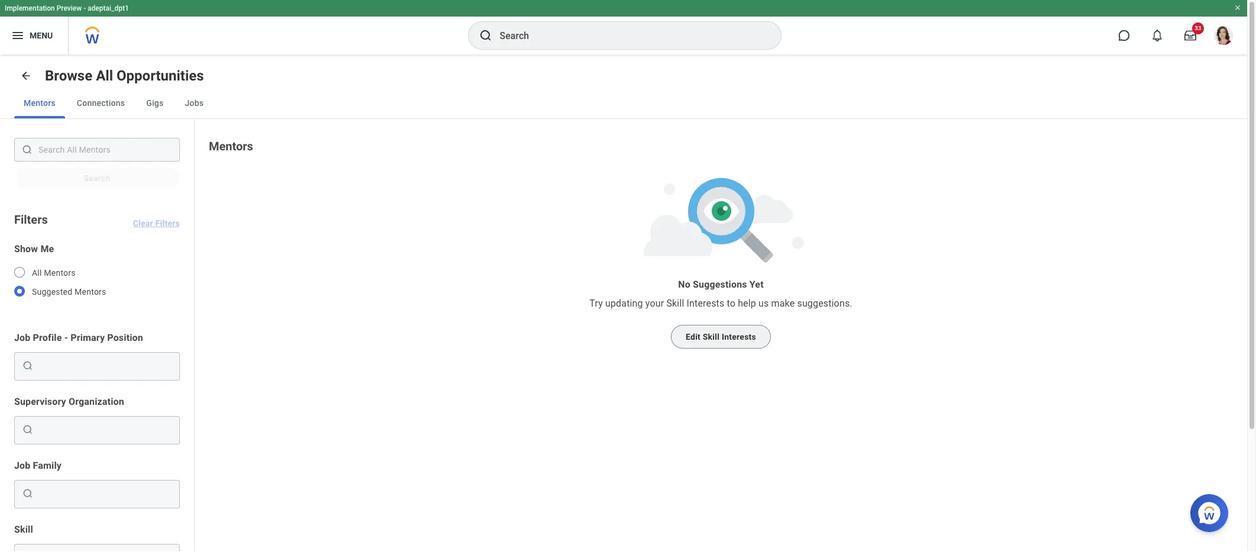 Task type: locate. For each thing, give the bounding box(es) containing it.
1 vertical spatial -
[[64, 332, 68, 343]]

tab list
[[0, 88, 1248, 119]]

gigs
[[146, 98, 164, 108]]

arrow left image
[[20, 70, 32, 82]]

opportunities
[[117, 67, 204, 84]]

to
[[727, 298, 736, 309]]

0 horizontal spatial -
[[64, 332, 68, 343]]

- right the preview
[[84, 4, 86, 12]]

menu
[[30, 31, 53, 40]]

search image
[[22, 360, 34, 372], [22, 424, 34, 436]]

1 vertical spatial interests
[[722, 332, 757, 342]]

interests down to
[[722, 332, 757, 342]]

1 search image from the top
[[22, 360, 34, 372]]

edit skill interests
[[686, 332, 757, 342]]

33
[[1196, 25, 1202, 31]]

me
[[40, 243, 54, 255]]

make
[[772, 298, 795, 309]]

family
[[33, 460, 62, 471]]

profile logan mcneil image
[[1215, 26, 1234, 47]]

Search Workday  search field
[[500, 22, 757, 49]]

mentors inside button
[[24, 98, 56, 108]]

browse all opportunities
[[45, 67, 204, 84]]

close environment banner image
[[1235, 4, 1242, 11]]

Search All Mentors text field
[[14, 138, 180, 162]]

help
[[738, 298, 757, 309]]

1 vertical spatial search image
[[21, 144, 33, 156]]

0 vertical spatial job
[[14, 332, 30, 343]]

search image for search all mentors text field
[[21, 144, 33, 156]]

0 horizontal spatial all
[[32, 268, 42, 278]]

interests down suggestions
[[687, 298, 725, 309]]

all mentors
[[32, 268, 76, 278]]

all up the connections button
[[96, 67, 113, 84]]

jobs
[[185, 98, 204, 108]]

notifications large image
[[1152, 30, 1164, 41]]

search image
[[479, 28, 493, 43], [21, 144, 33, 156], [22, 488, 34, 500]]

updating
[[606, 298, 643, 309]]

filters
[[14, 213, 48, 227], [155, 218, 180, 228]]

implementation preview -   adeptai_dpt1
[[5, 4, 129, 12]]

job profile - primary position
[[14, 332, 143, 343]]

- right profile
[[64, 332, 68, 343]]

suggested mentors
[[32, 287, 106, 297]]

skill inside button
[[703, 332, 720, 342]]

edit
[[686, 332, 701, 342]]

search image for search workday search box
[[479, 28, 493, 43]]

2 search image from the top
[[22, 424, 34, 436]]

2 job from the top
[[14, 460, 30, 471]]

1 job from the top
[[14, 332, 30, 343]]

all down 'show me'
[[32, 268, 42, 278]]

job
[[14, 332, 30, 343], [14, 460, 30, 471]]

try
[[590, 298, 603, 309]]

search image down profile
[[22, 360, 34, 372]]

justify image
[[11, 28, 25, 43]]

jobs button
[[176, 88, 213, 118]]

-
[[84, 4, 86, 12], [64, 332, 68, 343]]

1 vertical spatial skill
[[703, 332, 720, 342]]

adeptai_dpt1
[[88, 4, 129, 12]]

search image for job
[[22, 360, 34, 372]]

None field
[[36, 356, 175, 375], [36, 360, 175, 372], [36, 420, 175, 439], [36, 424, 175, 436], [36, 484, 175, 503], [36, 488, 175, 500], [36, 548, 175, 551], [36, 356, 175, 375], [36, 360, 175, 372], [36, 420, 175, 439], [36, 424, 175, 436], [36, 484, 175, 503], [36, 488, 175, 500], [36, 548, 175, 551]]

1 vertical spatial job
[[14, 460, 30, 471]]

interests
[[687, 298, 725, 309], [722, 332, 757, 342]]

1 horizontal spatial -
[[84, 4, 86, 12]]

1 vertical spatial search image
[[22, 424, 34, 436]]

implementation
[[5, 4, 55, 12]]

clear filters button
[[133, 204, 180, 228]]

2 horizontal spatial skill
[[703, 332, 720, 342]]

1 horizontal spatial all
[[96, 67, 113, 84]]

0 horizontal spatial skill
[[14, 524, 33, 535]]

browse
[[45, 67, 92, 84]]

mentors
[[24, 98, 56, 108], [209, 139, 253, 153], [44, 268, 76, 278], [75, 287, 106, 297]]

filters up 'show me'
[[14, 213, 48, 227]]

0 vertical spatial skill
[[667, 298, 685, 309]]

suggestions
[[693, 279, 748, 290]]

job left 'family'
[[14, 460, 30, 471]]

0 vertical spatial all
[[96, 67, 113, 84]]

connections
[[77, 98, 125, 108]]

filters right clear
[[155, 218, 180, 228]]

1 horizontal spatial filters
[[155, 218, 180, 228]]

mentors down jobs button on the top of the page
[[209, 139, 253, 153]]

job family
[[14, 460, 62, 471]]

0 vertical spatial -
[[84, 4, 86, 12]]

0 vertical spatial search image
[[22, 360, 34, 372]]

all
[[96, 67, 113, 84], [32, 268, 42, 278]]

2 vertical spatial skill
[[14, 524, 33, 535]]

mentors down arrow left icon
[[24, 98, 56, 108]]

mentors button
[[14, 88, 65, 118]]

- inside menu banner
[[84, 4, 86, 12]]

33 button
[[1178, 22, 1205, 49]]

job left profile
[[14, 332, 30, 343]]

us
[[759, 298, 769, 309]]

gigs button
[[137, 88, 173, 118]]

search button
[[14, 166, 180, 190]]

primary
[[71, 332, 105, 343]]

skill
[[667, 298, 685, 309], [703, 332, 720, 342], [14, 524, 33, 535]]

yet
[[750, 279, 764, 290]]

0 vertical spatial search image
[[479, 28, 493, 43]]

search image down "supervisory"
[[22, 424, 34, 436]]

show
[[14, 243, 38, 255]]



Task type: describe. For each thing, give the bounding box(es) containing it.
1 horizontal spatial skill
[[667, 298, 685, 309]]

0 vertical spatial interests
[[687, 298, 725, 309]]

job for job family
[[14, 460, 30, 471]]

supervisory
[[14, 396, 66, 407]]

position
[[107, 332, 143, 343]]

organization
[[69, 396, 124, 407]]

inbox large image
[[1185, 30, 1197, 41]]

suggestions.
[[798, 298, 853, 309]]

2 vertical spatial search image
[[22, 488, 34, 500]]

show me
[[14, 243, 54, 255]]

suggested
[[32, 287, 72, 297]]

profile
[[33, 332, 62, 343]]

search
[[84, 173, 110, 183]]

tab list containing mentors
[[0, 88, 1248, 119]]

mentors right the suggested
[[75, 287, 106, 297]]

your
[[646, 298, 664, 309]]

1 vertical spatial all
[[32, 268, 42, 278]]

- for primary
[[64, 332, 68, 343]]

menu button
[[0, 17, 68, 54]]

clear filters
[[133, 218, 180, 228]]

- for adeptai_dpt1
[[84, 4, 86, 12]]

no suggestions yet
[[679, 279, 764, 290]]

mentors up the suggested
[[44, 268, 76, 278]]

search image for supervisory
[[22, 424, 34, 436]]

connections button
[[67, 88, 135, 118]]

filters inside button
[[155, 218, 180, 228]]

edit skill interests button
[[671, 325, 771, 349]]

menu banner
[[0, 0, 1248, 54]]

job for job profile - primary position
[[14, 332, 30, 343]]

preview
[[57, 4, 82, 12]]

interests inside button
[[722, 332, 757, 342]]

clear
[[133, 218, 153, 228]]

try updating your skill interests to help us make suggestions.
[[590, 298, 853, 309]]

no
[[679, 279, 691, 290]]

supervisory organization
[[14, 396, 124, 407]]

0 horizontal spatial filters
[[14, 213, 48, 227]]



Task type: vqa. For each thing, say whether or not it's contained in the screenshot.
tab list at the top of page containing Mentors
yes



